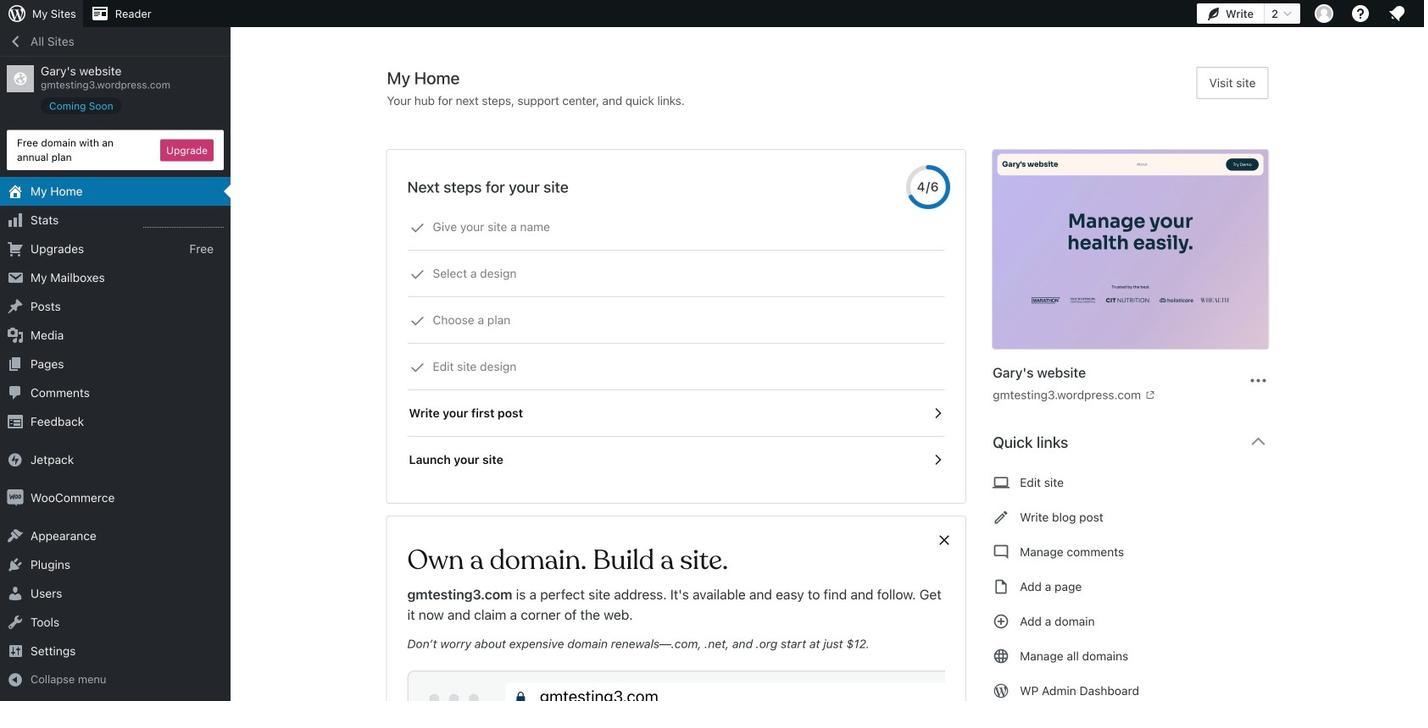 Task type: describe. For each thing, give the bounding box(es) containing it.
manage your notifications image
[[1387, 3, 1407, 24]]

1 task enabled image from the top
[[930, 406, 945, 421]]

launchpad checklist element
[[407, 204, 945, 483]]

highest hourly views 0 image
[[143, 217, 224, 228]]

edit image
[[993, 508, 1010, 528]]

2 task enabled image from the top
[[930, 453, 945, 468]]

insert_drive_file image
[[993, 577, 1010, 598]]

more options for site gary's website image
[[1248, 371, 1269, 391]]

mode_comment image
[[993, 543, 1010, 563]]



Task type: vqa. For each thing, say whether or not it's contained in the screenshot.
the Open Search "image"
no



Task type: locate. For each thing, give the bounding box(es) containing it.
1 img image from the top
[[7, 452, 24, 469]]

help image
[[1351, 3, 1371, 24]]

laptop image
[[993, 473, 1010, 493]]

img image
[[7, 452, 24, 469], [7, 490, 24, 507]]

3 task complete image from the top
[[410, 360, 425, 376]]

2 task complete image from the top
[[410, 314, 425, 329]]

progress bar
[[906, 165, 951, 209]]

2 vertical spatial task complete image
[[410, 360, 425, 376]]

dismiss domain name promotion image
[[937, 531, 952, 551]]

main content
[[387, 67, 1282, 702]]

1 task complete image from the top
[[410, 220, 425, 236]]

1 vertical spatial task complete image
[[410, 314, 425, 329]]

my profile image
[[1315, 4, 1334, 23]]

0 vertical spatial task complete image
[[410, 220, 425, 236]]

1 vertical spatial img image
[[7, 490, 24, 507]]

0 vertical spatial task enabled image
[[930, 406, 945, 421]]

task complete image
[[410, 220, 425, 236], [410, 314, 425, 329], [410, 360, 425, 376]]

task complete image
[[410, 267, 425, 282]]

0 vertical spatial img image
[[7, 452, 24, 469]]

1 vertical spatial task enabled image
[[930, 453, 945, 468]]

2 img image from the top
[[7, 490, 24, 507]]

task enabled image
[[930, 406, 945, 421], [930, 453, 945, 468]]



